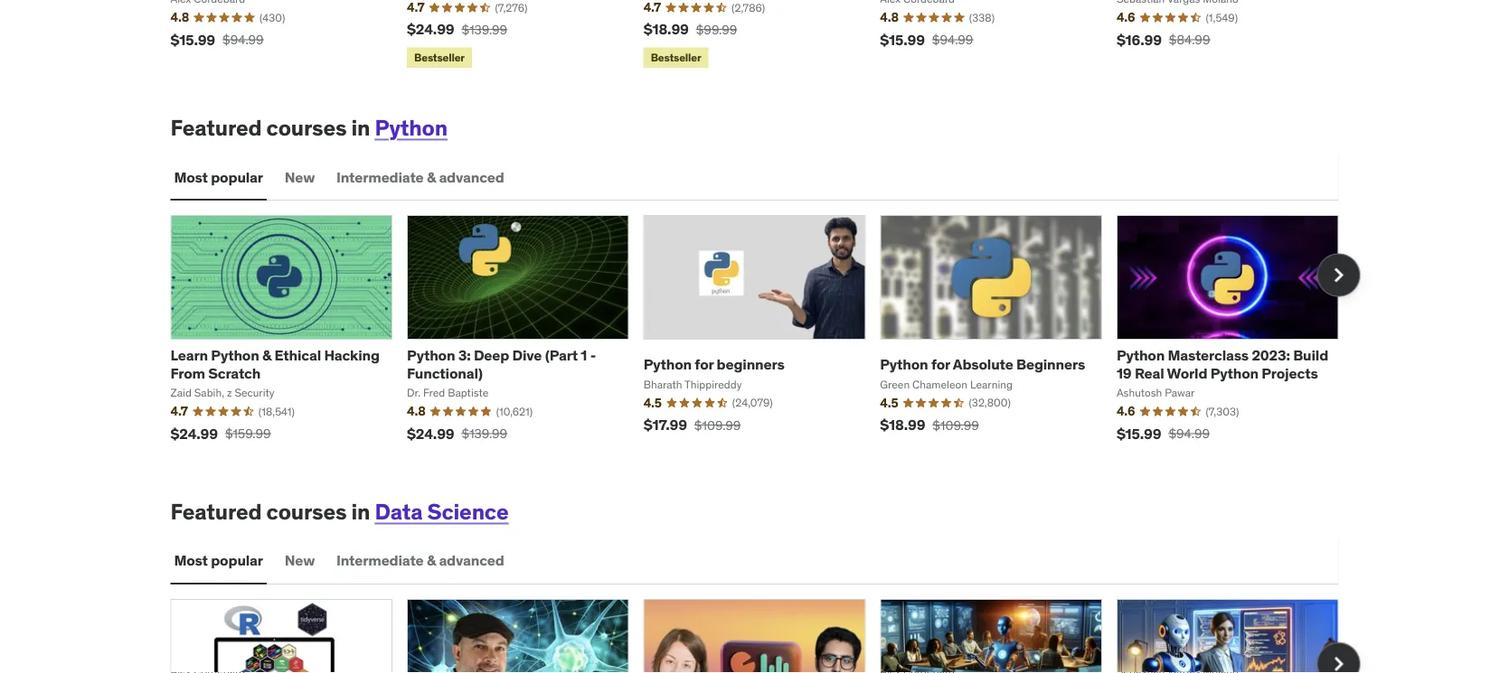 Task type: vqa. For each thing, say whether or not it's contained in the screenshot.
Last updated 8/2023 at top left
no



Task type: describe. For each thing, give the bounding box(es) containing it.
learn
[[170, 346, 208, 365]]

featured for featured courses in python
[[170, 114, 262, 141]]

19
[[1117, 364, 1132, 382]]

functional)
[[407, 364, 483, 382]]

deep
[[474, 346, 509, 365]]

python inside python 3: deep dive (part 1 - functional)
[[407, 346, 455, 365]]

courses for python
[[266, 114, 347, 141]]

scratch
[[208, 364, 261, 382]]

3:
[[458, 346, 471, 365]]

next image
[[1324, 650, 1353, 674]]

most for featured courses in data science
[[174, 552, 208, 570]]

featured courses in data science
[[170, 498, 509, 525]]

real
[[1135, 364, 1164, 382]]

python inside "learn python & ethical hacking from scratch"
[[211, 346, 259, 365]]

most popular button for featured courses in python
[[170, 155, 267, 199]]

python link
[[375, 114, 448, 141]]

learn python & ethical hacking from scratch
[[170, 346, 380, 382]]

intermediate & advanced for python
[[336, 168, 504, 186]]

beginners
[[1016, 355, 1085, 374]]

carousel element for data science
[[170, 599, 1360, 674]]

absolute
[[953, 355, 1013, 374]]

advanced for data science
[[439, 552, 504, 570]]

most popular for featured courses in python
[[174, 168, 263, 186]]

most popular for featured courses in data science
[[174, 552, 263, 570]]

intermediate & advanced button for python
[[333, 155, 508, 199]]

projects
[[1262, 364, 1318, 382]]

python for absolute beginners
[[880, 355, 1085, 374]]

intermediate for python
[[336, 168, 424, 186]]

science
[[427, 498, 509, 525]]

data science link
[[375, 498, 509, 525]]

& for featured courses in data science
[[427, 552, 436, 570]]

python for beginners link
[[644, 355, 785, 374]]

python 3: deep dive (part 1 - functional) link
[[407, 346, 596, 382]]

(part
[[545, 346, 578, 365]]

new button for data science
[[281, 540, 318, 583]]

python for beginners
[[644, 355, 785, 374]]

masterclass
[[1168, 346, 1249, 365]]

carousel element for python
[[170, 215, 1360, 456]]

& inside "learn python & ethical hacking from scratch"
[[262, 346, 271, 365]]



Task type: locate. For each thing, give the bounding box(es) containing it.
2 carousel element from the top
[[170, 599, 1360, 674]]

2 for from the left
[[931, 355, 950, 374]]

featured courses in python
[[170, 114, 448, 141]]

& down the python link
[[427, 168, 436, 186]]

for for beginners
[[695, 355, 714, 374]]

1 advanced from the top
[[439, 168, 504, 186]]

0 vertical spatial most
[[174, 168, 208, 186]]

1 carousel element from the top
[[170, 215, 1360, 456]]

1 vertical spatial featured
[[170, 498, 262, 525]]

hacking
[[324, 346, 380, 365]]

1 in from the top
[[351, 114, 370, 141]]

1 vertical spatial &
[[262, 346, 271, 365]]

new button down featured courses in python
[[281, 155, 318, 199]]

2023:
[[1252, 346, 1290, 365]]

featured
[[170, 114, 262, 141], [170, 498, 262, 525]]

data
[[375, 498, 423, 525]]

advanced down science
[[439, 552, 504, 570]]

2 most popular from the top
[[174, 552, 263, 570]]

2 most from the top
[[174, 552, 208, 570]]

intermediate & advanced down the python link
[[336, 168, 504, 186]]

1 vertical spatial intermediate
[[336, 552, 424, 570]]

new button down featured courses in data science
[[281, 540, 318, 583]]

1 vertical spatial popular
[[211, 552, 263, 570]]

new button
[[281, 155, 318, 199], [281, 540, 318, 583]]

1 featured from the top
[[170, 114, 262, 141]]

intermediate & advanced down data science link
[[336, 552, 504, 570]]

0 vertical spatial courses
[[266, 114, 347, 141]]

&
[[427, 168, 436, 186], [262, 346, 271, 365], [427, 552, 436, 570]]

learn python & ethical hacking from scratch link
[[170, 346, 380, 382]]

& for featured courses in python
[[427, 168, 436, 186]]

0 vertical spatial intermediate & advanced
[[336, 168, 504, 186]]

2 intermediate & advanced from the top
[[336, 552, 504, 570]]

0 vertical spatial featured
[[170, 114, 262, 141]]

1
[[581, 346, 587, 365]]

0 vertical spatial most popular
[[174, 168, 263, 186]]

courses
[[266, 114, 347, 141], [266, 498, 347, 525]]

most popular button for featured courses in data science
[[170, 540, 267, 583]]

for left absolute
[[931, 355, 950, 374]]

& down data science link
[[427, 552, 436, 570]]

carousel element containing learn python & ethical hacking from scratch
[[170, 215, 1360, 456]]

1 vertical spatial carousel element
[[170, 599, 1360, 674]]

new for python
[[285, 168, 315, 186]]

build
[[1293, 346, 1328, 365]]

courses for data
[[266, 498, 347, 525]]

in
[[351, 114, 370, 141], [351, 498, 370, 525]]

python for absolute beginners link
[[880, 355, 1085, 374]]

popular for featured courses in data science
[[211, 552, 263, 570]]

0 vertical spatial intermediate & advanced button
[[333, 155, 508, 199]]

2 courses from the top
[[266, 498, 347, 525]]

1 most popular button from the top
[[170, 155, 267, 199]]

python
[[375, 114, 448, 141], [211, 346, 259, 365], [407, 346, 455, 365], [1117, 346, 1165, 365], [644, 355, 692, 374], [880, 355, 928, 374], [1211, 364, 1259, 382]]

new down featured courses in data science
[[285, 552, 315, 570]]

for
[[695, 355, 714, 374], [931, 355, 950, 374]]

most
[[174, 168, 208, 186], [174, 552, 208, 570]]

most popular button
[[170, 155, 267, 199], [170, 540, 267, 583]]

1 most popular from the top
[[174, 168, 263, 186]]

next image
[[1324, 261, 1353, 290]]

new button for python
[[281, 155, 318, 199]]

in left the python link
[[351, 114, 370, 141]]

1 for from the left
[[695, 355, 714, 374]]

1 popular from the top
[[211, 168, 263, 186]]

intermediate
[[336, 168, 424, 186], [336, 552, 424, 570]]

intermediate & advanced button down data science link
[[333, 540, 508, 583]]

2 in from the top
[[351, 498, 370, 525]]

2 new button from the top
[[281, 540, 318, 583]]

popular for featured courses in python
[[211, 168, 263, 186]]

1 vertical spatial advanced
[[439, 552, 504, 570]]

0 vertical spatial in
[[351, 114, 370, 141]]

most popular
[[174, 168, 263, 186], [174, 552, 263, 570]]

2 intermediate & advanced button from the top
[[333, 540, 508, 583]]

python masterclass 2023: build 19 real world python projects link
[[1117, 346, 1328, 382]]

intermediate & advanced for data
[[336, 552, 504, 570]]

0 vertical spatial carousel element
[[170, 215, 1360, 456]]

carousel element
[[170, 215, 1360, 456], [170, 599, 1360, 674]]

0 vertical spatial intermediate
[[336, 168, 424, 186]]

0 vertical spatial new
[[285, 168, 315, 186]]

1 horizontal spatial for
[[931, 355, 950, 374]]

2 popular from the top
[[211, 552, 263, 570]]

in for data
[[351, 498, 370, 525]]

intermediate & advanced
[[336, 168, 504, 186], [336, 552, 504, 570]]

0 vertical spatial new button
[[281, 155, 318, 199]]

intermediate & advanced button for data
[[333, 540, 508, 583]]

1 vertical spatial in
[[351, 498, 370, 525]]

1 vertical spatial intermediate & advanced button
[[333, 540, 508, 583]]

advanced down the python link
[[439, 168, 504, 186]]

2 featured from the top
[[170, 498, 262, 525]]

0 vertical spatial popular
[[211, 168, 263, 186]]

intermediate for data
[[336, 552, 424, 570]]

2 most popular button from the top
[[170, 540, 267, 583]]

1 vertical spatial new button
[[281, 540, 318, 583]]

1 new button from the top
[[281, 155, 318, 199]]

from
[[170, 364, 205, 382]]

-
[[590, 346, 596, 365]]

2 new from the top
[[285, 552, 315, 570]]

1 most from the top
[[174, 168, 208, 186]]

1 new from the top
[[285, 168, 315, 186]]

new for data science
[[285, 552, 315, 570]]

in left data
[[351, 498, 370, 525]]

in for python
[[351, 114, 370, 141]]

intermediate down data
[[336, 552, 424, 570]]

1 vertical spatial most popular
[[174, 552, 263, 570]]

intermediate & advanced button down the python link
[[333, 155, 508, 199]]

1 intermediate from the top
[[336, 168, 424, 186]]

1 courses from the top
[[266, 114, 347, 141]]

0 horizontal spatial for
[[695, 355, 714, 374]]

beginners
[[717, 355, 785, 374]]

1 intermediate & advanced from the top
[[336, 168, 504, 186]]

python masterclass 2023: build 19 real world python projects
[[1117, 346, 1328, 382]]

intermediate & advanced button
[[333, 155, 508, 199], [333, 540, 508, 583]]

1 vertical spatial courses
[[266, 498, 347, 525]]

python 3: deep dive (part 1 - functional)
[[407, 346, 596, 382]]

ethical
[[274, 346, 321, 365]]

new down featured courses in python
[[285, 168, 315, 186]]

for left beginners
[[695, 355, 714, 374]]

advanced
[[439, 168, 504, 186], [439, 552, 504, 570]]

dive
[[512, 346, 542, 365]]

1 vertical spatial most popular button
[[170, 540, 267, 583]]

1 vertical spatial intermediate & advanced
[[336, 552, 504, 570]]

intermediate down the python link
[[336, 168, 424, 186]]

world
[[1167, 364, 1207, 382]]

1 vertical spatial most
[[174, 552, 208, 570]]

2 vertical spatial &
[[427, 552, 436, 570]]

popular
[[211, 168, 263, 186], [211, 552, 263, 570]]

1 vertical spatial new
[[285, 552, 315, 570]]

new
[[285, 168, 315, 186], [285, 552, 315, 570]]

& left the "ethical"
[[262, 346, 271, 365]]

0 vertical spatial &
[[427, 168, 436, 186]]

most for featured courses in python
[[174, 168, 208, 186]]

2 intermediate from the top
[[336, 552, 424, 570]]

2 advanced from the top
[[439, 552, 504, 570]]

1 intermediate & advanced button from the top
[[333, 155, 508, 199]]

0 vertical spatial most popular button
[[170, 155, 267, 199]]

featured for featured courses in data science
[[170, 498, 262, 525]]

advanced for python
[[439, 168, 504, 186]]

for for absolute
[[931, 355, 950, 374]]

0 vertical spatial advanced
[[439, 168, 504, 186]]



